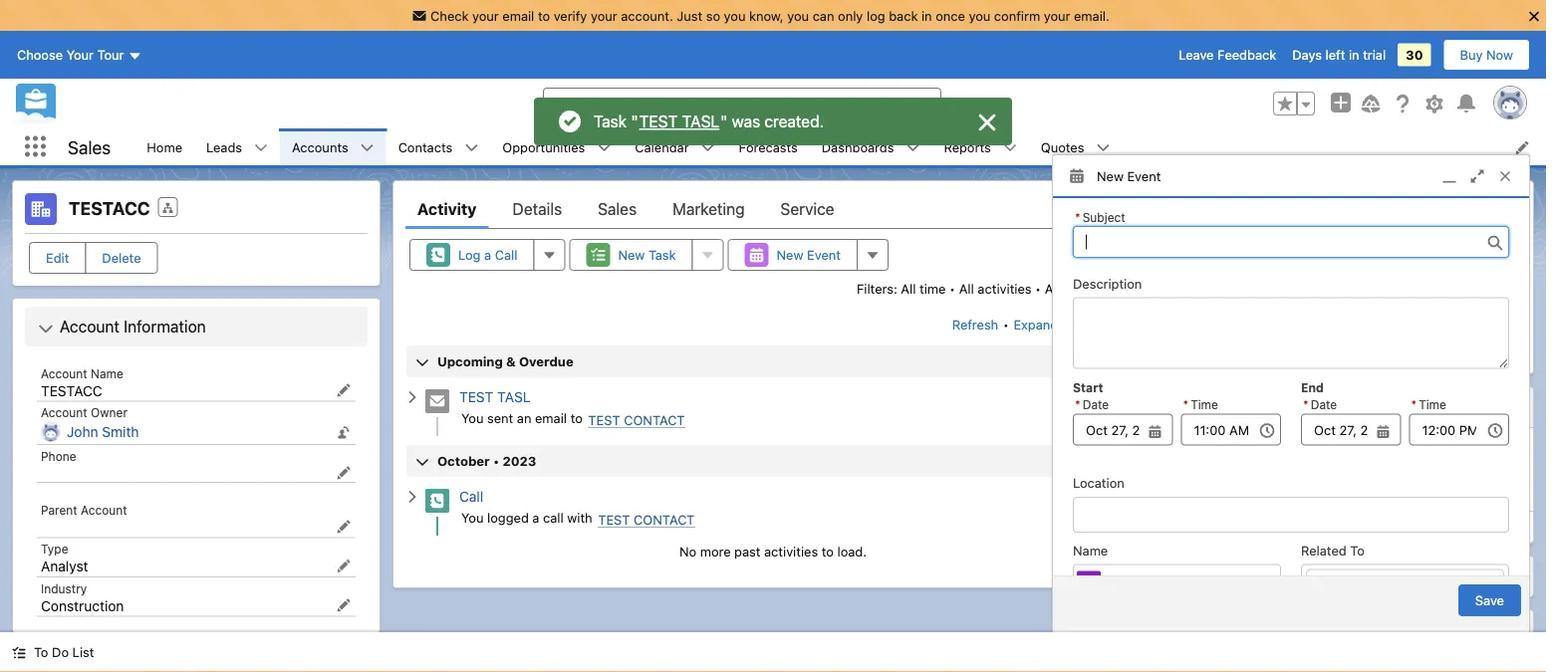 Task type: describe. For each thing, give the bounding box(es) containing it.
opportunities list item
[[490, 129, 623, 165]]

details
[[513, 200, 562, 219]]

so
[[706, 8, 720, 23]]

calendar link
[[623, 129, 701, 165]]

only
[[838, 8, 863, 23]]

group for start
[[1073, 397, 1173, 446]]

new for new event "button"
[[777, 248, 803, 263]]

1 vertical spatial call
[[459, 489, 483, 505]]

test contact link inside "element"
[[1181, 440, 1277, 456]]

reports
[[944, 139, 991, 154]]

view all link
[[1167, 511, 1533, 543]]

0 horizontal spatial to
[[538, 8, 550, 23]]

save button
[[1458, 585, 1521, 617]]

test contact link for test tasl
[[588, 412, 685, 428]]

sent
[[487, 410, 513, 425]]

leads link
[[194, 129, 254, 165]]

phone:
[[1179, 487, 1220, 502]]

an
[[517, 410, 531, 425]]

related
[[1301, 543, 1347, 558]]

0 horizontal spatial sales
[[68, 136, 111, 158]]

group down the days
[[1273, 92, 1315, 116]]

calendar
[[635, 139, 689, 154]]

log
[[458, 248, 481, 263]]

with
[[567, 510, 593, 525]]

text default image for reports
[[1003, 141, 1017, 155]]

construction
[[41, 598, 124, 614]]

1 vertical spatial testacc
[[41, 383, 102, 399]]

feedback
[[1218, 47, 1276, 62]]

buy now
[[1460, 47, 1513, 62]]

0 horizontal spatial name
[[91, 367, 123, 381]]

home
[[147, 139, 182, 154]]

1 vertical spatial in
[[1349, 47, 1360, 62]]

refresh
[[952, 317, 998, 332]]

choose
[[17, 47, 63, 62]]

account for account owner
[[41, 406, 87, 420]]

oct
[[1068, 395, 1088, 408]]

contacts (1)
[[1202, 191, 1276, 206]]

check
[[431, 8, 469, 23]]

* up test contact
[[1183, 398, 1189, 412]]

john smith link
[[67, 424, 139, 441]]

edit type image
[[337, 559, 351, 573]]

test contact element
[[1167, 436, 1533, 504]]

text default image inside to do list button
[[12, 646, 26, 660]]

text default image for opportunities
[[597, 141, 611, 155]]

time
[[920, 281, 946, 296]]

0 vertical spatial 30
[[1406, 47, 1423, 62]]

(1)
[[1281, 399, 1299, 416]]

contacts (1)
[[1214, 399, 1299, 416]]

group for end
[[1301, 397, 1401, 446]]

logged
[[487, 510, 529, 525]]

test tasl link inside success alert dialog
[[638, 111, 721, 132]]

choose your tour button
[[16, 39, 143, 71]]

test inside 'you logged a call with test contact'
[[598, 512, 630, 527]]

no more past activities to load.
[[679, 544, 867, 559]]

save
[[1475, 593, 1504, 608]]

accounts link
[[280, 129, 360, 165]]

filters: all time • all activities • all types
[[857, 281, 1097, 296]]

log a call button
[[409, 239, 534, 271]]

opportunities for opportunities
[[502, 139, 585, 154]]

type
[[41, 542, 68, 556]]

1 you from the left
[[724, 8, 746, 23]]

you sent an email to test contact
[[461, 410, 685, 427]]

cases image
[[1179, 619, 1202, 643]]

verify
[[554, 8, 587, 23]]

smith
[[102, 424, 139, 440]]

test inside success alert dialog
[[639, 112, 678, 131]]

contacts list item
[[386, 129, 490, 165]]

contracts image
[[1179, 245, 1193, 259]]

list containing home
[[135, 129, 1546, 165]]

edit
[[46, 251, 69, 266]]

now
[[1486, 47, 1513, 62]]

today
[[1073, 494, 1107, 508]]

opportunities (0)
[[1214, 569, 1335, 585]]

account information
[[60, 317, 206, 336]]

2 your from the left
[[591, 8, 617, 23]]

account owner
[[41, 406, 127, 420]]

&
[[506, 354, 516, 369]]

contacts (1) link
[[1202, 191, 1276, 207]]

to for you
[[571, 410, 583, 425]]

parent
[[41, 503, 77, 517]]

contacts link
[[386, 129, 465, 165]]

edit parent account image
[[337, 520, 351, 534]]

date for start
[[1083, 398, 1109, 412]]

opportunities (0)
[[1202, 218, 1307, 233]]

test tasl
[[459, 389, 531, 406]]

0 horizontal spatial email
[[502, 8, 534, 23]]

2023
[[503, 454, 536, 469]]

load.
[[837, 544, 867, 559]]

1 your from the left
[[472, 8, 499, 23]]

refresh button
[[951, 309, 999, 341]]

date for end
[[1311, 398, 1337, 412]]

opportunities image for opportunities
[[1179, 565, 1202, 589]]

dashboards link
[[810, 129, 906, 165]]

search...
[[582, 96, 635, 111]]

event inside dialog
[[1127, 168, 1161, 183]]

* down start
[[1075, 398, 1081, 412]]

0 horizontal spatial in
[[922, 8, 932, 23]]

a inside 'you logged a call with test contact'
[[532, 510, 539, 525]]

days
[[1292, 47, 1322, 62]]

new inside dialog
[[1097, 168, 1124, 183]]

all left time
[[901, 281, 916, 296]]

once
[[936, 8, 965, 23]]

to do list button
[[0, 633, 106, 672]]

test inside you sent an email to test contact
[[588, 412, 620, 427]]

text default image for quotes
[[1096, 141, 1110, 155]]

call link
[[459, 489, 483, 505]]

text default image inside dashboards list item
[[906, 141, 920, 155]]

to for no
[[822, 544, 834, 559]]

parent account
[[41, 503, 127, 517]]

• right time
[[949, 281, 956, 296]]

leave feedback link
[[1179, 47, 1276, 62]]

you logged a call with test contact
[[461, 510, 695, 527]]

leads list item
[[194, 129, 280, 165]]

delete
[[102, 251, 141, 266]]

time for start
[[1191, 398, 1218, 412]]

contacts for contacts
[[398, 139, 453, 154]]

start
[[1073, 381, 1103, 395]]

text default image inside account information dropdown button
[[38, 321, 54, 337]]

expand all button
[[1013, 309, 1078, 341]]

edit industry image
[[337, 599, 351, 613]]

name inside the new event dialog
[[1073, 543, 1108, 558]]

contact for test tasl
[[624, 412, 685, 427]]

search... button
[[543, 88, 941, 120]]

marketing link
[[673, 189, 745, 229]]

0 vertical spatial contacts image
[[1179, 396, 1202, 419]]

* date for end
[[1303, 398, 1337, 412]]

test contact
[[1181, 440, 1277, 455]]

end
[[1301, 381, 1324, 395]]

you for test tasl
[[461, 410, 484, 425]]



Task type: vqa. For each thing, say whether or not it's contained in the screenshot.
email.
yes



Task type: locate. For each thing, give the bounding box(es) containing it.
3 you from the left
[[969, 8, 991, 23]]

opportunities up details link
[[502, 139, 585, 154]]

1 vertical spatial event
[[807, 248, 841, 263]]

opportunities image up cases image
[[1179, 565, 1202, 589]]

1 you from the top
[[461, 410, 484, 425]]

log a call
[[458, 248, 518, 263]]

" down search... on the left top
[[631, 112, 638, 131]]

october  •  2023
[[437, 454, 536, 469]]

*
[[1075, 210, 1081, 224], [1075, 398, 1081, 412], [1183, 398, 1189, 412], [1303, 398, 1309, 412], [1411, 398, 1417, 412]]

call inside button
[[495, 248, 518, 263]]

was
[[732, 112, 760, 131]]

1 opportunities image from the top
[[1179, 218, 1193, 232]]

call
[[543, 510, 564, 525]]

your right the check
[[472, 8, 499, 23]]

opportunities up cases (0)
[[1214, 569, 1310, 585]]

october  •  2023 button
[[406, 445, 1140, 477]]

left
[[1326, 47, 1345, 62]]

contact inside 'you logged a call with test contact'
[[634, 512, 695, 527]]

2 " from the left
[[721, 112, 728, 131]]

test right the an
[[588, 412, 620, 427]]

contacts up 'activity' link
[[398, 139, 453, 154]]

buy
[[1460, 47, 1483, 62]]

1 horizontal spatial to
[[1350, 543, 1365, 558]]

contacts for contacts (1)
[[1214, 399, 1277, 416]]

date
[[1083, 398, 1109, 412], [1311, 398, 1337, 412]]

1 horizontal spatial test tasl link
[[638, 111, 721, 132]]

account right parent on the left bottom of page
[[81, 503, 127, 517]]

• inside dropdown button
[[493, 454, 499, 469]]

check your email to verify your account. just so you know, you can only log back in once you confirm your email.
[[431, 8, 1110, 23]]

1 vertical spatial a
[[532, 510, 539, 525]]

test
[[639, 112, 678, 131], [459, 389, 494, 406], [588, 412, 620, 427], [1181, 440, 1213, 455], [598, 512, 630, 527]]

a left the call
[[532, 510, 539, 525]]

marketing
[[673, 200, 745, 219]]

1 vertical spatial to
[[34, 645, 48, 660]]

2 horizontal spatial your
[[1044, 8, 1070, 23]]

all right view
[[1359, 520, 1374, 535]]

email.
[[1074, 8, 1110, 23]]

0 vertical spatial contacts
[[398, 139, 453, 154]]

delete button
[[85, 242, 158, 274]]

0 horizontal spatial contacts image
[[1077, 571, 1101, 595]]

test contact link
[[588, 412, 685, 428], [1181, 440, 1277, 456], [598, 512, 695, 528]]

to down view all
[[1350, 543, 1365, 558]]

* right (1)
[[1303, 398, 1309, 412]]

text default image right leads
[[254, 141, 268, 155]]

you right the once
[[969, 8, 991, 23]]

you left can
[[787, 8, 809, 23]]

0 vertical spatial test contact link
[[588, 412, 685, 428]]

activities up refresh • expand all
[[978, 281, 1032, 296]]

2 opportunities image from the top
[[1179, 565, 1202, 589]]

contact inside you sent an email to test contact
[[624, 412, 685, 427]]

to left load.
[[822, 544, 834, 559]]

tasl up the an
[[497, 389, 531, 406]]

contacts
[[398, 139, 453, 154], [1214, 399, 1277, 416]]

tasl inside success alert dialog
[[682, 112, 720, 131]]

text default image for contacts
[[465, 141, 479, 155]]

you inside you sent an email to test contact
[[461, 410, 484, 425]]

large image
[[975, 111, 999, 134]]

industry
[[41, 582, 87, 596]]

john
[[67, 424, 98, 440]]

contacts image
[[1179, 396, 1202, 419], [1077, 571, 1101, 595]]

days left in trial
[[1292, 47, 1386, 62]]

(0) for opportunities (0)
[[1314, 569, 1335, 585]]

new event button
[[728, 239, 858, 271]]

you down call link at the left of the page
[[461, 510, 484, 525]]

1 horizontal spatial activities
[[978, 281, 1032, 296]]

1 vertical spatial contacts image
[[1077, 571, 1101, 595]]

name
[[91, 367, 123, 381], [1073, 543, 1108, 558]]

•
[[949, 281, 956, 296], [1035, 281, 1041, 296], [1003, 317, 1009, 332], [493, 454, 499, 469]]

1 time from the left
[[1191, 398, 1218, 412]]

email inside you sent an email to test contact
[[535, 410, 567, 425]]

opportunities image for opportunities (0)
[[1179, 218, 1193, 232]]

* date for start
[[1075, 398, 1109, 412]]

0 vertical spatial test tasl link
[[638, 111, 721, 132]]

1 vertical spatial activities
[[764, 544, 818, 559]]

home link
[[135, 129, 194, 165]]

related to
[[1301, 543, 1365, 558]]

activity
[[417, 200, 477, 219]]

1 horizontal spatial new event
[[1097, 168, 1161, 183]]

2 vertical spatial to
[[822, 544, 834, 559]]

email image
[[425, 390, 449, 414]]

1 date from the left
[[1083, 398, 1109, 412]]

0 horizontal spatial event
[[807, 248, 841, 263]]

1 vertical spatial test contact link
[[1181, 440, 1277, 456]]

1 vertical spatial task
[[649, 248, 676, 263]]

0 vertical spatial name
[[91, 367, 123, 381]]

0 vertical spatial sales
[[68, 136, 111, 158]]

0 horizontal spatial 30
[[1092, 395, 1107, 408]]

0 vertical spatial to
[[1350, 543, 1365, 558]]

None text field
[[1073, 414, 1173, 446], [1181, 414, 1281, 446], [1301, 414, 1401, 446], [1073, 414, 1173, 446], [1181, 414, 1281, 446], [1301, 414, 1401, 446]]

information
[[124, 317, 206, 336]]

0 vertical spatial contact
[[624, 412, 685, 427]]

new task button
[[569, 239, 693, 271]]

test up 'sent'
[[459, 389, 494, 406]]

contact
[[624, 412, 685, 427], [1216, 440, 1277, 455], [634, 512, 695, 527]]

1 vertical spatial name
[[1073, 543, 1108, 558]]

task " test tasl " was created.
[[594, 112, 824, 131]]

overdue
[[519, 354, 574, 369]]

test right with
[[598, 512, 630, 527]]

test tasl link up 'sent'
[[459, 389, 531, 406]]

0 horizontal spatial date
[[1083, 398, 1109, 412]]

call
[[495, 248, 518, 263], [459, 489, 483, 505]]

0 vertical spatial event
[[1127, 168, 1161, 183]]

email left 'verify'
[[502, 8, 534, 23]]

quotes list item
[[1029, 129, 1122, 165]]

1 vertical spatial email
[[535, 410, 567, 425]]

account.
[[621, 8, 673, 23]]

in
[[922, 8, 932, 23], [1349, 47, 1360, 62]]

account for account information
[[60, 317, 120, 336]]

event inside "button"
[[807, 248, 841, 263]]

time
[[1191, 398, 1218, 412], [1419, 398, 1446, 412]]

success alert dialog
[[534, 98, 1012, 145]]

name up the owner
[[91, 367, 123, 381]]

accounts
[[292, 139, 348, 154]]

sales left home
[[68, 136, 111, 158]]

1 vertical spatial new event
[[777, 248, 841, 263]]

1 horizontal spatial time
[[1419, 398, 1446, 412]]

0 vertical spatial activities
[[978, 281, 1032, 296]]

2 you from the left
[[787, 8, 809, 23]]

2 vertical spatial contact
[[634, 512, 695, 527]]

you
[[461, 410, 484, 425], [461, 510, 484, 525]]

view
[[1326, 520, 1355, 535]]

text default image inside leads list item
[[254, 141, 268, 155]]

task down marketing at the left of the page
[[649, 248, 676, 263]]

opportunities inside list item
[[502, 139, 585, 154]]

all right time
[[959, 281, 974, 296]]

0 horizontal spatial to
[[34, 645, 48, 660]]

task inside success alert dialog
[[594, 112, 627, 131]]

account up john
[[41, 406, 87, 420]]

30 right 'trial' on the right top of page
[[1406, 47, 1423, 62]]

1 vertical spatial sales
[[598, 200, 637, 219]]

account for account name
[[41, 367, 87, 381]]

quotes
[[1041, 139, 1084, 154]]

" left was
[[721, 112, 728, 131]]

opportunities (0) link
[[1202, 218, 1307, 234]]

* time for start
[[1183, 398, 1218, 412]]

(0) right cases
[[1260, 622, 1281, 639]]

0 horizontal spatial contacts
[[398, 139, 453, 154]]

0 horizontal spatial you
[[724, 8, 746, 23]]

text default image left logged call image
[[405, 490, 419, 504]]

1 horizontal spatial opportunities
[[1214, 569, 1310, 585]]

1 vertical spatial you
[[461, 510, 484, 525]]

0 vertical spatial opportunities
[[502, 139, 585, 154]]

1 horizontal spatial event
[[1127, 168, 1161, 183]]

to right the an
[[571, 410, 583, 425]]

new up subject
[[1097, 168, 1124, 183]]

you for call
[[461, 510, 484, 525]]

task down search... on the left top
[[594, 112, 627, 131]]

date down start
[[1083, 398, 1109, 412]]

testacc up the delete
[[69, 198, 150, 219]]

0 vertical spatial testacc
[[69, 198, 150, 219]]

2 you from the top
[[461, 510, 484, 525]]

2 * time from the left
[[1411, 398, 1446, 412]]

2 horizontal spatial you
[[969, 8, 991, 23]]

testacc down 'account name'
[[41, 383, 102, 399]]

(0) for cases (0)
[[1260, 622, 1281, 639]]

leave feedback
[[1179, 47, 1276, 62]]

email right the an
[[535, 410, 567, 425]]

sales inside 'tab list'
[[598, 200, 637, 219]]

activities right the past
[[764, 544, 818, 559]]

all left types
[[1045, 281, 1060, 296]]

test tasl link
[[638, 111, 721, 132], [459, 389, 531, 406]]

task inside new task button
[[649, 248, 676, 263]]

refresh • expand all
[[952, 317, 1077, 332]]

to inside button
[[34, 645, 48, 660]]

0 horizontal spatial * time
[[1183, 398, 1218, 412]]

1 horizontal spatial tasl
[[682, 112, 720, 131]]

new inside button
[[618, 248, 645, 263]]

sales link
[[598, 189, 637, 229]]

sales
[[68, 136, 111, 158], [598, 200, 637, 219]]

• up expand
[[1035, 281, 1041, 296]]

1 horizontal spatial * date
[[1303, 398, 1337, 412]]

• left expand
[[1003, 317, 1009, 332]]

edit phone image
[[337, 466, 351, 480]]

1 * date from the left
[[1075, 398, 1109, 412]]

text default image right quotes at the top right of the page
[[1096, 141, 1110, 155]]

1 vertical spatial opportunities image
[[1179, 565, 1202, 589]]

* date down start
[[1075, 398, 1109, 412]]

text default image right the reports
[[1003, 141, 1017, 155]]

0 horizontal spatial tasl
[[497, 389, 531, 406]]

• left 2023
[[493, 454, 499, 469]]

account up 'account name'
[[60, 317, 120, 336]]

0 vertical spatial call
[[495, 248, 518, 263]]

opportunities for opportunities (0)
[[1214, 569, 1310, 585]]

1 horizontal spatial "
[[721, 112, 728, 131]]

contact inside "element"
[[1216, 440, 1277, 455]]

text default image inside the calendar list item
[[701, 141, 715, 155]]

account up account owner
[[41, 367, 87, 381]]

activities
[[978, 281, 1032, 296], [764, 544, 818, 559]]

new inside "button"
[[777, 248, 803, 263]]

1 vertical spatial to
[[571, 410, 583, 425]]

2 horizontal spatial new
[[1097, 168, 1124, 183]]

1 horizontal spatial you
[[787, 8, 809, 23]]

opportunities image
[[1179, 218, 1193, 232], [1179, 565, 1202, 589]]

all right expand
[[1062, 317, 1077, 332]]

1 horizontal spatial * time
[[1411, 398, 1446, 412]]

just
[[677, 8, 702, 23]]

do
[[52, 645, 69, 660]]

1 horizontal spatial task
[[649, 248, 676, 263]]

3 your from the left
[[1044, 8, 1070, 23]]

to inside you sent an email to test contact
[[571, 410, 583, 425]]

accounts list item
[[280, 129, 386, 165]]

new event inside "button"
[[777, 248, 841, 263]]

new event inside dialog
[[1097, 168, 1161, 183]]

1 * time from the left
[[1183, 398, 1218, 412]]

new event dialog
[[1052, 154, 1530, 651]]

you left 'sent'
[[461, 410, 484, 425]]

text default image inside contacts list item
[[465, 141, 479, 155]]

2 time from the left
[[1419, 398, 1446, 412]]

a right log
[[484, 248, 491, 263]]

1 vertical spatial opportunities
[[1214, 569, 1310, 585]]

* left subject
[[1075, 210, 1081, 224]]

name down today
[[1073, 543, 1108, 558]]

you inside 'you logged a call with test contact'
[[461, 510, 484, 525]]

1 horizontal spatial new
[[777, 248, 803, 263]]

group down end
[[1301, 397, 1401, 446]]

text default image right accounts
[[360, 141, 374, 155]]

cases
[[1214, 622, 1256, 639]]

activity link
[[417, 189, 477, 229]]

your right 'verify'
[[591, 8, 617, 23]]

1 horizontal spatial 30
[[1406, 47, 1423, 62]]

0 horizontal spatial new event
[[777, 248, 841, 263]]

tab list containing activity
[[405, 189, 1141, 229]]

upcoming
[[437, 354, 503, 369]]

contacts image down today
[[1077, 571, 1101, 595]]

text default image up 'account name'
[[38, 321, 54, 337]]

1 horizontal spatial call
[[495, 248, 518, 263]]

opportunities image up contracts icon
[[1179, 218, 1193, 232]]

0 horizontal spatial task
[[594, 112, 627, 131]]

1 horizontal spatial your
[[591, 8, 617, 23]]

text default image down search... on the left top
[[597, 141, 611, 155]]

calendar list item
[[623, 129, 727, 165]]

new event down service on the right top
[[777, 248, 841, 263]]

to left do
[[34, 645, 48, 660]]

confirm
[[994, 8, 1040, 23]]

account name
[[41, 367, 123, 381]]

contacts up test contact
[[1214, 399, 1277, 416]]

new event up subject
[[1097, 168, 1161, 183]]

opportunities link
[[490, 129, 597, 165]]

edit button
[[29, 242, 86, 274]]

log
[[867, 8, 885, 23]]

text default image inside the quotes list item
[[1096, 141, 1110, 155]]

john smith
[[67, 424, 139, 440]]

dashboards
[[822, 139, 894, 154]]

text default image up 'activity' link
[[465, 141, 479, 155]]

0 vertical spatial opportunities image
[[1179, 218, 1193, 232]]

1 horizontal spatial in
[[1349, 47, 1360, 62]]

test tasl link up calendar
[[638, 111, 721, 132]]

tab list
[[405, 189, 1141, 229]]

None text field
[[1073, 226, 1509, 258], [1409, 414, 1509, 446], [1073, 226, 1509, 258], [1409, 414, 1509, 446]]

in right left
[[1349, 47, 1360, 62]]

text default image for accounts
[[360, 141, 374, 155]]

text default image inside accounts list item
[[360, 141, 374, 155]]

description
[[1073, 276, 1142, 291]]

0 horizontal spatial activities
[[764, 544, 818, 559]]

1 horizontal spatial contacts
[[1214, 399, 1277, 416]]

email
[[502, 8, 534, 23], [535, 410, 567, 425]]

0 horizontal spatial "
[[631, 112, 638, 131]]

text default image down task " test tasl " was created.
[[701, 141, 715, 155]]

dashboards list item
[[810, 129, 932, 165]]

text default image inside reports list item
[[1003, 141, 1017, 155]]

1 vertical spatial (0)
[[1260, 622, 1281, 639]]

to left 'verify'
[[538, 8, 550, 23]]

0 horizontal spatial call
[[459, 489, 483, 505]]

text default image left do
[[12, 646, 26, 660]]

2 date from the left
[[1311, 398, 1337, 412]]

text default image
[[701, 141, 715, 155], [906, 141, 920, 155], [38, 321, 54, 337], [405, 391, 419, 405], [12, 646, 26, 660]]

can
[[813, 8, 834, 23]]

your left email.
[[1044, 8, 1070, 23]]

logged call image
[[425, 489, 449, 513]]

leave
[[1179, 47, 1214, 62]]

1 horizontal spatial sales
[[598, 200, 637, 219]]

in right back
[[922, 8, 932, 23]]

text default image inside opportunities list item
[[597, 141, 611, 155]]

test inside "element"
[[1181, 440, 1213, 455]]

1 horizontal spatial a
[[532, 510, 539, 525]]

time for end
[[1419, 398, 1446, 412]]

created.
[[764, 112, 824, 131]]

0 horizontal spatial test tasl link
[[459, 389, 531, 406]]

1 horizontal spatial to
[[571, 410, 583, 425]]

expand
[[1014, 317, 1058, 332]]

trial
[[1363, 47, 1386, 62]]

0 vertical spatial you
[[461, 410, 484, 425]]

1 horizontal spatial (0)
[[1314, 569, 1335, 585]]

test up phone:
[[1181, 440, 1213, 455]]

contacts image
[[1179, 191, 1193, 205]]

account inside dropdown button
[[60, 317, 120, 336]]

test contact link for call
[[598, 512, 695, 528]]

new for new task button
[[618, 248, 645, 263]]

subject
[[1083, 210, 1125, 224]]

tasl left was
[[682, 112, 720, 131]]

oct 30
[[1068, 395, 1107, 408]]

0 horizontal spatial time
[[1191, 398, 1218, 412]]

30 right oct
[[1092, 395, 1107, 408]]

1 horizontal spatial email
[[535, 410, 567, 425]]

call right log
[[495, 248, 518, 263]]

0 vertical spatial a
[[484, 248, 491, 263]]

edit account name image
[[337, 384, 351, 398]]

test up calendar
[[639, 112, 678, 131]]

1 vertical spatial test tasl link
[[459, 389, 531, 406]]

text default image left the reports
[[906, 141, 920, 155]]

a inside button
[[484, 248, 491, 263]]

text default image left the "email" icon
[[405, 391, 419, 405]]

call right logged call image
[[459, 489, 483, 505]]

no more past activities to load. status
[[405, 544, 1141, 559]]

contacts inside list item
[[398, 139, 453, 154]]

filters:
[[857, 281, 897, 296]]

text default image for leads
[[254, 141, 268, 155]]

text default image
[[254, 141, 268, 155], [360, 141, 374, 155], [465, 141, 479, 155], [597, 141, 611, 155], [1003, 141, 1017, 155], [1096, 141, 1110, 155], [405, 490, 419, 504]]

group
[[1273, 92, 1315, 116], [1073, 397, 1173, 446], [1301, 397, 1401, 446]]

1 horizontal spatial date
[[1311, 398, 1337, 412]]

* up test contact "element"
[[1411, 398, 1417, 412]]

* time for end
[[1411, 398, 1446, 412]]

account
[[60, 317, 120, 336], [41, 367, 87, 381], [41, 406, 87, 420], [81, 503, 127, 517]]

1 vertical spatial tasl
[[497, 389, 531, 406]]

Description text field
[[1073, 297, 1509, 369]]

Location text field
[[1073, 497, 1509, 533]]

types
[[1063, 281, 1097, 296]]

buy now button
[[1443, 39, 1530, 71]]

new down 'sales' link at the top left
[[618, 248, 645, 263]]

2 * date from the left
[[1303, 398, 1337, 412]]

owner
[[91, 406, 127, 420]]

0 horizontal spatial (0)
[[1260, 622, 1281, 639]]

analyst
[[41, 558, 88, 575]]

group down start
[[1073, 397, 1173, 446]]

* date down end
[[1303, 398, 1337, 412]]

(0) down related
[[1314, 569, 1335, 585]]

contact for call
[[634, 512, 695, 527]]

you right so
[[724, 8, 746, 23]]

your
[[66, 47, 94, 62]]

1 horizontal spatial contacts image
[[1179, 396, 1202, 419]]

to inside the new event dialog
[[1350, 543, 1365, 558]]

0 vertical spatial task
[[594, 112, 627, 131]]

0 vertical spatial to
[[538, 8, 550, 23]]

contacts image inside the new event dialog
[[1077, 571, 1101, 595]]

0 horizontal spatial your
[[472, 8, 499, 23]]

1 " from the left
[[631, 112, 638, 131]]

1 horizontal spatial name
[[1073, 543, 1108, 558]]

sales up new task button
[[598, 200, 637, 219]]

0 vertical spatial in
[[922, 8, 932, 23]]

forecasts link
[[727, 129, 810, 165]]

2 vertical spatial test contact link
[[598, 512, 695, 528]]

list
[[135, 129, 1546, 165]]

past
[[734, 544, 761, 559]]

reports list item
[[932, 129, 1029, 165]]

october
[[437, 454, 490, 469]]

upcoming & overdue button
[[406, 346, 1140, 378]]

new down service on the right top
[[777, 248, 803, 263]]

0 horizontal spatial a
[[484, 248, 491, 263]]

1 vertical spatial 30
[[1092, 395, 1107, 408]]

tasl
[[682, 112, 720, 131], [497, 389, 531, 406]]

2 horizontal spatial to
[[822, 544, 834, 559]]

0 vertical spatial (0)
[[1314, 569, 1335, 585]]

date down end
[[1311, 398, 1337, 412]]

contacts image up test contact
[[1179, 396, 1202, 419]]



